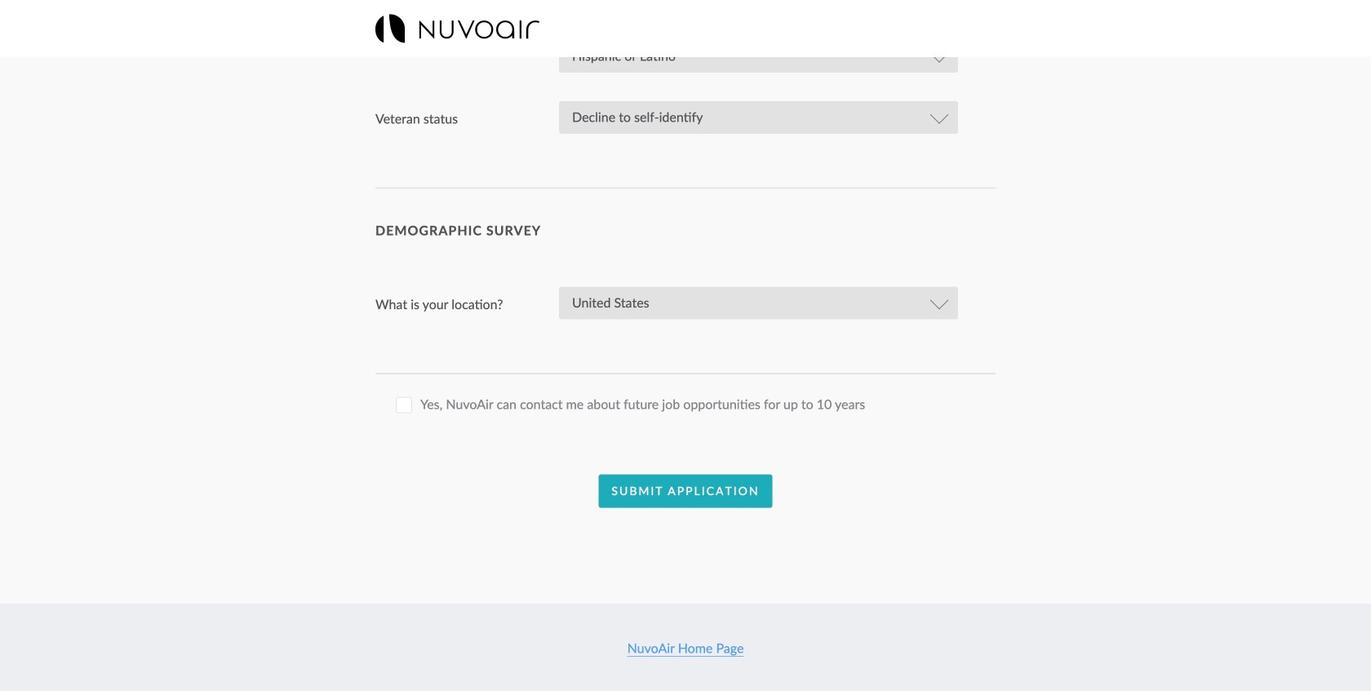 Task type: describe. For each thing, give the bounding box(es) containing it.
nuvoair logo image
[[375, 14, 539, 43]]



Task type: locate. For each thing, give the bounding box(es) containing it.
None checkbox
[[396, 397, 412, 413]]



Task type: vqa. For each thing, say whether or not it's contained in the screenshot.
NuvoAir logo
yes



